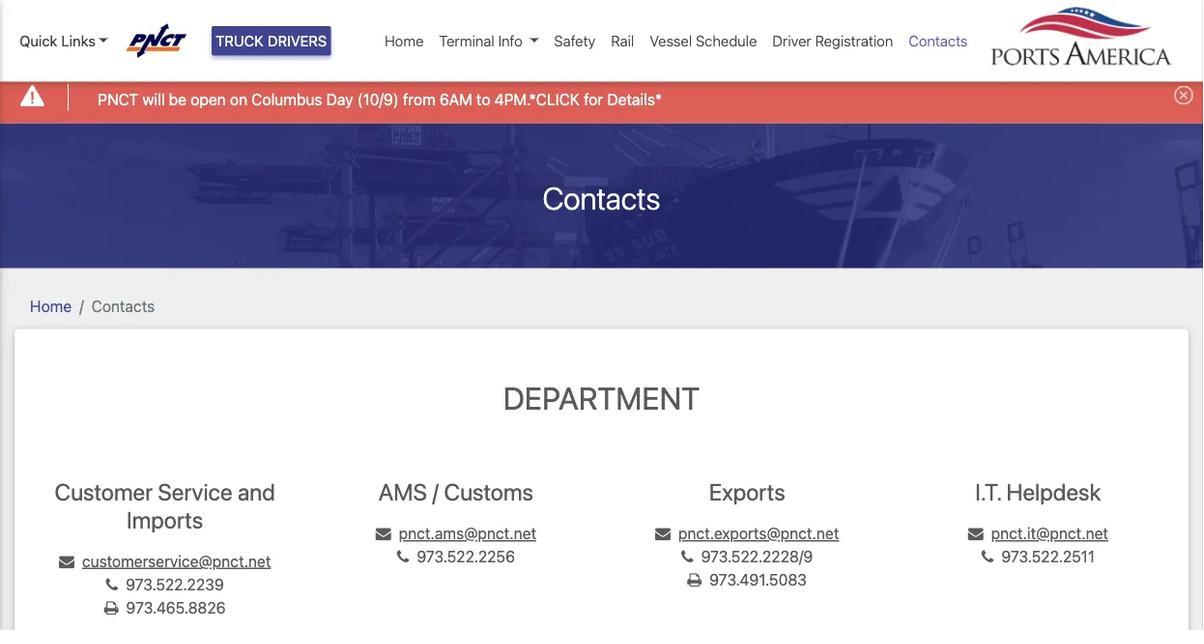 Task type: describe. For each thing, give the bounding box(es) containing it.
quick links
[[19, 32, 96, 49]]

973.522.2256
[[417, 547, 515, 566]]

customs
[[444, 479, 534, 506]]

customerservice@pnct.net
[[82, 552, 271, 570]]

i.t. helpdesk
[[976, 479, 1102, 506]]

973.522.2239 link
[[106, 575, 224, 594]]

i.t.
[[976, 479, 1002, 506]]

(10/9)
[[357, 90, 399, 108]]

department
[[503, 380, 700, 416]]

imports
[[127, 506, 203, 533]]

phone image for ams / customs
[[397, 549, 409, 565]]

helpdesk
[[1007, 479, 1102, 506]]

973.522.2228/9
[[701, 547, 813, 566]]

phone image for customer service and imports
[[106, 577, 118, 593]]

open
[[191, 90, 226, 108]]

drivers
[[268, 32, 327, 49]]

envelope image for exports
[[655, 526, 671, 542]]

day
[[326, 90, 353, 108]]

service
[[158, 479, 233, 506]]

be
[[169, 90, 187, 108]]

1 vertical spatial contacts
[[543, 179, 661, 216]]

registration
[[816, 32, 894, 49]]

1 vertical spatial home link
[[30, 297, 72, 315]]

truck
[[216, 32, 264, 49]]

for
[[584, 90, 603, 108]]

links
[[61, 32, 96, 49]]

terminal info link
[[432, 22, 547, 59]]

2 horizontal spatial contacts
[[909, 32, 968, 49]]

columbus
[[252, 90, 322, 108]]

quick links link
[[19, 30, 108, 52]]

6am
[[440, 90, 473, 108]]

pnct.it@pnct.net
[[992, 524, 1109, 543]]

customer
[[55, 479, 153, 506]]

customer service and imports
[[55, 479, 275, 533]]

driver registration
[[773, 32, 894, 49]]

details*
[[607, 90, 662, 108]]

ams / customs
[[379, 479, 534, 506]]

from
[[403, 90, 436, 108]]

1 vertical spatial home
[[30, 297, 72, 315]]

vessel schedule
[[650, 32, 757, 49]]

pnct
[[98, 90, 138, 108]]

phone image for exports
[[682, 549, 694, 565]]

driver registration link
[[765, 22, 901, 59]]

and
[[238, 479, 275, 506]]

phone image for i.t. helpdesk
[[982, 549, 994, 565]]

vessel
[[650, 32, 692, 49]]

terminal info
[[439, 32, 523, 49]]

schedule
[[696, 32, 757, 49]]



Task type: vqa. For each thing, say whether or not it's contained in the screenshot.
Terminal
yes



Task type: locate. For each thing, give the bounding box(es) containing it.
0 horizontal spatial home link
[[30, 297, 72, 315]]

contacts link
[[901, 22, 976, 59]]

phone image inside 973.522.2511 link
[[982, 549, 994, 565]]

print image for exports
[[688, 573, 702, 588]]

driver
[[773, 32, 812, 49]]

vessel schedule link
[[642, 22, 765, 59]]

envelope image for i.t. helpdesk
[[968, 526, 984, 542]]

pnct.exports@pnct.net link
[[655, 524, 839, 543]]

0 horizontal spatial print image
[[104, 600, 118, 616]]

4pm.*click
[[495, 90, 580, 108]]

0 vertical spatial print image
[[688, 573, 702, 588]]

2 vertical spatial contacts
[[92, 297, 155, 315]]

home
[[385, 32, 424, 49], [30, 297, 72, 315]]

safety link
[[547, 22, 604, 59]]

envelope image
[[655, 526, 671, 542], [968, 526, 984, 542], [59, 554, 74, 570]]

/
[[432, 479, 439, 506]]

envelope image inside pnct.it@pnct.net link
[[968, 526, 984, 542]]

customerservice@pnct.net link
[[59, 552, 271, 570]]

pnct will be open on columbus day (10/9) from 6am to 4pm.*click for details* link
[[98, 88, 662, 111]]

envelope image for customer service and imports
[[59, 554, 74, 570]]

973.522.2228/9 link
[[682, 547, 813, 566]]

pnct.ams@pnct.net link
[[376, 524, 537, 543]]

on
[[230, 90, 248, 108]]

pnct will be open on columbus day (10/9) from 6am to 4pm.*click for details* alert
[[0, 71, 1204, 123]]

print image for customer service and imports
[[104, 600, 118, 616]]

1 vertical spatial print image
[[104, 600, 118, 616]]

0 vertical spatial home link
[[377, 22, 432, 59]]

0 horizontal spatial home
[[30, 297, 72, 315]]

2 horizontal spatial envelope image
[[968, 526, 984, 542]]

print image down 973.522.2228/9 link
[[688, 573, 702, 588]]

quick
[[19, 32, 57, 49]]

1 horizontal spatial print image
[[688, 573, 702, 588]]

home link
[[377, 22, 432, 59], [30, 297, 72, 315]]

phone image down pnct.ams@pnct.net 'link'
[[397, 549, 409, 565]]

pnct.exports@pnct.net
[[679, 524, 839, 543]]

973.522.2239
[[126, 575, 224, 594]]

phone image inside 973.522.2239 link
[[106, 577, 118, 593]]

envelope image inside the pnct.exports@pnct.net link
[[655, 526, 671, 542]]

973.522.2511 link
[[982, 547, 1095, 566]]

will
[[142, 90, 165, 108]]

phone image down pnct.it@pnct.net link
[[982, 549, 994, 565]]

envelope image
[[376, 526, 391, 542]]

pnct will be open on columbus day (10/9) from 6am to 4pm.*click for details*
[[98, 90, 662, 108]]

to
[[477, 90, 491, 108]]

0 vertical spatial home
[[385, 32, 424, 49]]

phone image inside 973.522.2256 link
[[397, 549, 409, 565]]

973.522.2256 link
[[397, 547, 515, 566]]

envelope image left pnct.exports@pnct.net
[[655, 526, 671, 542]]

0 horizontal spatial contacts
[[92, 297, 155, 315]]

print image
[[688, 573, 702, 588], [104, 600, 118, 616]]

1 horizontal spatial home
[[385, 32, 424, 49]]

973.491.5083
[[710, 571, 807, 589]]

close image
[[1175, 85, 1194, 105]]

0 vertical spatial contacts
[[909, 32, 968, 49]]

safety
[[554, 32, 596, 49]]

rail link
[[604, 22, 642, 59]]

print image down 973.522.2239 link
[[104, 600, 118, 616]]

phone image
[[397, 549, 409, 565], [682, 549, 694, 565], [982, 549, 994, 565], [106, 577, 118, 593]]

pnct.ams@pnct.net
[[399, 524, 537, 543]]

1 horizontal spatial envelope image
[[655, 526, 671, 542]]

0 horizontal spatial envelope image
[[59, 554, 74, 570]]

1 horizontal spatial home link
[[377, 22, 432, 59]]

phone image down customerservice@pnct.net link
[[106, 577, 118, 593]]

envelope image inside customerservice@pnct.net link
[[59, 554, 74, 570]]

973.522.2511
[[1002, 547, 1095, 566]]

pnct.it@pnct.net link
[[968, 524, 1109, 543]]

envelope image down 'i.t.'
[[968, 526, 984, 542]]

phone image down the pnct.exports@pnct.net link
[[682, 549, 694, 565]]

envelope image down customer
[[59, 554, 74, 570]]

contacts
[[909, 32, 968, 49], [543, 179, 661, 216], [92, 297, 155, 315]]

rail
[[611, 32, 635, 49]]

exports
[[709, 479, 786, 506]]

truck drivers
[[216, 32, 327, 49]]

truck drivers link
[[212, 26, 331, 56]]

phone image inside 973.522.2228/9 link
[[682, 549, 694, 565]]

ams
[[379, 479, 427, 506]]

973.465.8826
[[126, 599, 226, 617]]

terminal
[[439, 32, 495, 49]]

1 horizontal spatial contacts
[[543, 179, 661, 216]]

info
[[498, 32, 523, 49]]



